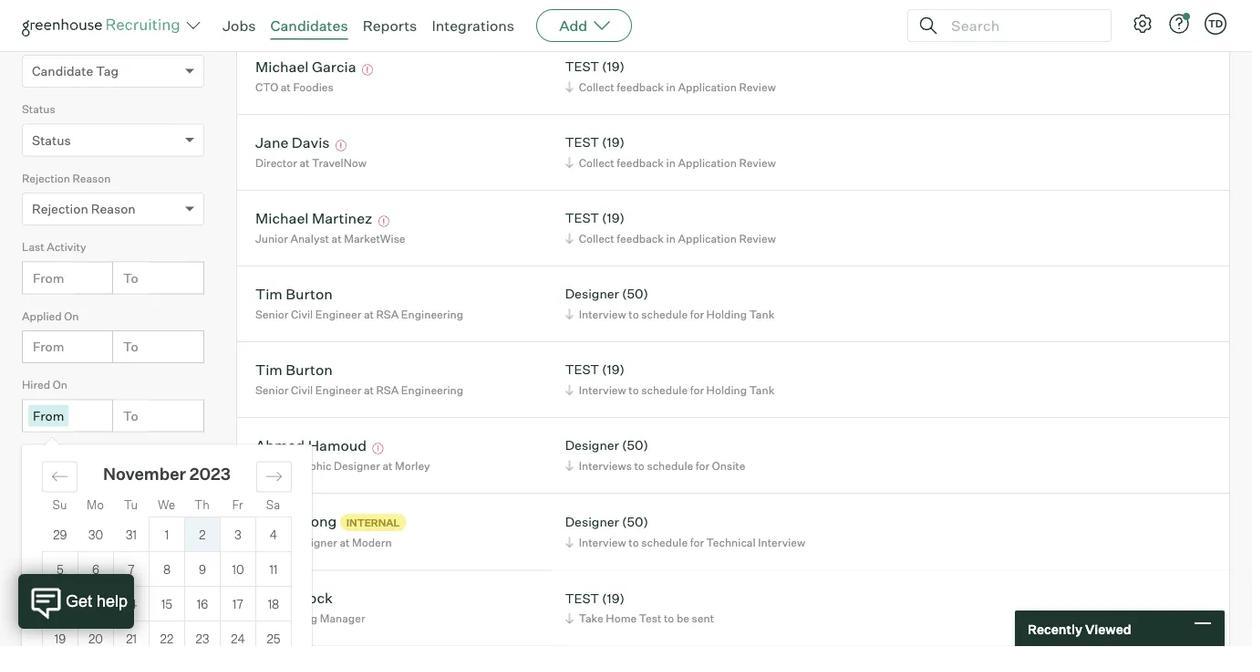 Task type: vqa. For each thing, say whether or not it's contained in the screenshot.


Task type: describe. For each thing, give the bounding box(es) containing it.
application for jane davis
[[679, 156, 737, 169]]

michael garcia has been in application review for more than 5 days image
[[360, 65, 376, 75]]

0 vertical spatial rejection
[[22, 171, 70, 185]]

0 vertical spatial rejection reason
[[22, 171, 111, 185]]

test (19) collect feedback in application review for michael martinez
[[566, 210, 776, 245]]

11
[[270, 562, 278, 576]]

29
[[53, 527, 67, 542]]

for for designer (50) interviews to schedule for onsite
[[696, 459, 710, 472]]

interviews inside interviews to schedule for preliminary screen link
[[579, 4, 632, 18]]

0 vertical spatial candidate tag
[[22, 33, 96, 47]]

responsibility
[[22, 525, 111, 541]]

tim for test
[[256, 360, 283, 378]]

3 senior from the top
[[256, 459, 289, 472]]

17 button
[[221, 587, 256, 621]]

su
[[52, 498, 67, 512]]

21
[[126, 631, 137, 646]]

test for michael martinez
[[566, 210, 600, 226]]

applied
[[22, 309, 62, 323]]

application for michael garcia
[[679, 80, 737, 94]]

collect for jane davis
[[579, 156, 615, 169]]

31 button
[[114, 517, 149, 551]]

8 button
[[150, 552, 184, 586]]

to for test (19) interview to schedule for holding tank
[[629, 383, 639, 397]]

in for michael garcia
[[667, 80, 676, 94]]

th
[[195, 498, 210, 512]]

td button
[[1202, 9, 1231, 38]]

4 button
[[256, 518, 291, 551]]

0 vertical spatial reason
[[73, 171, 111, 185]]

test for michael garcia
[[566, 59, 600, 75]]

ahmed hamoud has been in onsite for more than 21 days image
[[370, 443, 386, 454]]

ahmed hamoud link
[[256, 436, 367, 457]]

move forward to switch to the next month. image
[[266, 468, 283, 485]]

schedule for designer (50) interview to schedule for holding tank
[[642, 307, 688, 321]]

integrations
[[432, 16, 515, 35]]

senior designer at modern
[[256, 536, 392, 550]]

0 vertical spatial status
[[22, 102, 55, 116]]

schedule for designer (50) interview to schedule for technical interview
[[642, 535, 688, 549]]

director
[[256, 156, 297, 169]]

3 button
[[221, 518, 256, 551]]

16
[[197, 597, 208, 611]]

22 button
[[150, 622, 184, 647]]

jane davis link
[[256, 133, 330, 154]]

23
[[196, 631, 209, 646]]

16 button
[[185, 587, 220, 621]]

from for applied
[[33, 339, 64, 355]]

designer inside designer (50) interview to schedule for technical interview
[[566, 514, 620, 530]]

7 button
[[114, 552, 149, 586]]

holding for (19)
[[707, 383, 747, 397]]

interview for designer (50) interview to schedule for holding tank
[[579, 307, 627, 321]]

civil for test (19)
[[291, 383, 313, 397]]

candidates link
[[271, 16, 348, 35]]

13 button
[[78, 587, 113, 621]]

15 button
[[150, 587, 184, 621]]

1 vertical spatial candidate tag
[[32, 63, 119, 79]]

rsa for designer (50)
[[377, 307, 399, 321]]

ux/ui
[[256, 4, 288, 18]]

burton for test
[[286, 360, 333, 378]]

at left modern on the bottom of page
[[340, 536, 350, 550]]

1 vertical spatial candidate
[[32, 63, 93, 79]]

jane davis has been in application review for more than 5 days image
[[333, 140, 350, 151]]

on for hired on
[[53, 378, 67, 392]]

review for jane davis
[[740, 156, 776, 169]]

to for designer (50) interviews to schedule for onsite
[[635, 459, 645, 472]]

15
[[161, 597, 173, 611]]

test (19) interview to schedule for holding tank
[[566, 362, 775, 397]]

sa
[[266, 498, 280, 512]]

at down marketwise
[[364, 307, 374, 321]]

tim burton link for test
[[256, 360, 333, 381]]

0 vertical spatial candidate
[[22, 33, 75, 47]]

ahmed hamoud
[[256, 436, 367, 454]]

interviews to schedule for onsite link
[[563, 457, 751, 474]]

td
[[1209, 17, 1224, 30]]

engineer for test (19)
[[316, 383, 362, 397]]

sent
[[692, 612, 715, 625]]

tasks
[[75, 562, 111, 578]]

schedule for designer (50) interviews to schedule for onsite
[[647, 459, 694, 472]]

reports link
[[363, 16, 417, 35]]

collect feedback in application review link for jane davis
[[563, 154, 781, 171]]

civil for designer (50)
[[291, 307, 313, 321]]

review for michael garcia
[[740, 80, 776, 94]]

technical
[[707, 535, 756, 549]]

at down martinez
[[332, 232, 342, 245]]

21 button
[[114, 622, 149, 647]]

director at travelnow
[[256, 156, 367, 169]]

designer (50) interviews to schedule for onsite
[[566, 437, 746, 472]]

12 button
[[43, 587, 78, 621]]

home
[[606, 612, 637, 625]]

onsite
[[713, 459, 746, 472]]

interviews to schedule for preliminary screen link
[[563, 2, 814, 20]]

take
[[579, 612, 604, 625]]

25
[[267, 631, 281, 646]]

add
[[560, 16, 588, 35]]

22
[[160, 631, 174, 646]]

last
[[22, 240, 44, 254]]

cto
[[256, 80, 278, 94]]

test (19) take home test to be sent
[[566, 590, 715, 625]]

29 button
[[42, 517, 78, 551]]

ux/ui designer at anyway, inc.
[[256, 4, 416, 18]]

for for designer (50) interview to schedule for technical interview
[[691, 535, 705, 549]]

hired on
[[22, 378, 67, 392]]

designer (50) interview to schedule for holding tank
[[566, 286, 775, 321]]

november 2023
[[103, 464, 231, 484]]

engineering for designer (50)
[[401, 307, 464, 321]]

jobs link
[[223, 16, 256, 35]]

rejection reason element
[[22, 169, 204, 238]]

show potential duplicates
[[45, 448, 185, 462]]

inc.
[[397, 4, 416, 18]]

interviews to schedule for preliminary screen
[[579, 4, 810, 18]]

9 button
[[185, 552, 220, 586]]

in for michael martinez
[[667, 232, 676, 245]]

engineer for designer (50)
[[316, 307, 362, 321]]

recently viewed
[[1028, 621, 1132, 637]]

michael for michael garcia
[[256, 57, 309, 75]]

wong
[[297, 512, 337, 530]]

test
[[640, 612, 662, 625]]

designer (50) interview to schedule for technical interview
[[566, 514, 806, 549]]

morley
[[395, 459, 430, 472]]

internal
[[347, 516, 400, 529]]

to for hired on
[[123, 408, 138, 424]]

interviews inside designer (50) interviews to schedule for onsite
[[579, 459, 632, 472]]

november 2023 region
[[22, 445, 851, 647]]

2 senior from the top
[[256, 383, 289, 397]]

test inside the test (19) interview to schedule for holding tank
[[566, 362, 600, 378]]

7
[[128, 562, 135, 576]]

potential
[[78, 448, 126, 462]]

candidates
[[271, 16, 348, 35]]

michael garcia link
[[256, 57, 356, 78]]

engineering inside zach brock engineering manager
[[256, 612, 318, 625]]

engineering for test (19)
[[401, 383, 464, 397]]

30 button
[[78, 517, 114, 551]]

test (19) collect feedback in application review for jane davis
[[566, 134, 776, 169]]

schedule left preliminary
[[647, 4, 694, 18]]

tu
[[124, 498, 138, 512]]

17
[[233, 597, 244, 611]]

tim burton link for designer
[[256, 284, 333, 305]]

2023
[[190, 464, 231, 484]]

designer inside designer (50) interview to schedule for holding tank
[[566, 286, 620, 302]]

junior analyst at marketwise
[[256, 232, 406, 245]]

travelnow
[[312, 156, 367, 169]]

zach
[[256, 589, 290, 607]]

1 senior from the top
[[256, 307, 289, 321]]

9
[[199, 562, 206, 576]]



Task type: locate. For each thing, give the bounding box(es) containing it.
test for jane davis
[[566, 134, 600, 150]]

2 from from the top
[[33, 339, 64, 355]]

for for test (19) interview to schedule for holding tank
[[691, 383, 705, 397]]

engineer up the hamoud
[[316, 383, 362, 397]]

4 test from the top
[[566, 362, 600, 378]]

fr
[[232, 498, 243, 512]]

interview to schedule for holding tank link up the test (19) interview to schedule for holding tank
[[563, 305, 780, 323]]

1 vertical spatial to
[[123, 339, 138, 355]]

tim burton link down analyst at the top left
[[256, 284, 333, 305]]

we
[[158, 498, 175, 512]]

holding inside designer (50) interview to schedule for holding tank
[[707, 307, 747, 321]]

0 vertical spatial from
[[33, 270, 64, 286]]

2 vertical spatial engineering
[[256, 612, 318, 625]]

1 vertical spatial application
[[679, 156, 737, 169]]

2 collect from the top
[[579, 156, 615, 169]]

interview inside designer (50) interview to schedule for holding tank
[[579, 307, 627, 321]]

tim burton senior civil engineer at rsa engineering
[[256, 284, 464, 321], [256, 360, 464, 397]]

for inside designer (50) interviews to schedule for onsite
[[696, 459, 710, 472]]

to for designer (50) interview to schedule for technical interview
[[629, 535, 639, 549]]

(19) for jane davis
[[602, 134, 625, 150]]

2
[[199, 527, 206, 542]]

to inside the test (19) interview to schedule for holding tank
[[629, 383, 639, 397]]

2 feedback from the top
[[617, 156, 664, 169]]

applied on
[[22, 309, 79, 323]]

(50) for ahmed hamoud
[[622, 437, 649, 453]]

interview for test (19) interview to schedule for holding tank
[[579, 383, 627, 397]]

2 rsa from the top
[[377, 383, 399, 397]]

from down last activity
[[33, 270, 64, 286]]

tim burton senior civil engineer at rsa engineering for designer
[[256, 284, 464, 321]]

1 vertical spatial civil
[[291, 383, 313, 397]]

status down "candidate tag" element
[[22, 102, 55, 116]]

mo
[[87, 498, 104, 512]]

2 review from the top
[[740, 156, 776, 169]]

tim for designer
[[256, 284, 283, 303]]

schedule for test (19) interview to schedule for holding tank
[[642, 383, 688, 397]]

for inside designer (50) interview to schedule for technical interview
[[691, 535, 705, 549]]

on right applied
[[64, 309, 79, 323]]

0 vertical spatial collect feedback in application review link
[[563, 78, 781, 96]]

(50) inside designer (50) interviews to schedule for onsite
[[622, 437, 649, 453]]

schedule inside designer (50) interviews to schedule for onsite
[[647, 459, 694, 472]]

1 burton from the top
[[286, 284, 333, 303]]

1 review from the top
[[740, 80, 776, 94]]

preliminary
[[713, 4, 771, 18]]

1 vertical spatial tank
[[750, 383, 775, 397]]

1 feedback from the top
[[617, 80, 664, 94]]

1 vertical spatial collect feedback in application review link
[[563, 154, 781, 171]]

1 vertical spatial feedback
[[617, 156, 664, 169]]

for up the test (19) interview to schedule for holding tank
[[691, 307, 705, 321]]

zach brock engineering manager
[[256, 589, 366, 625]]

for left preliminary
[[696, 4, 710, 18]]

test
[[566, 59, 600, 75], [566, 134, 600, 150], [566, 210, 600, 226], [566, 362, 600, 378], [566, 590, 600, 606]]

2 civil from the top
[[291, 383, 313, 397]]

to inside designer (50) interview to schedule for technical interview
[[629, 535, 639, 549]]

michael for michael martinez
[[256, 209, 309, 227]]

3 collect from the top
[[579, 232, 615, 245]]

1 vertical spatial on
[[53, 378, 67, 392]]

interview to schedule for holding tank link for (50)
[[563, 305, 780, 323]]

1 vertical spatial tag
[[96, 63, 119, 79]]

30
[[88, 527, 103, 542]]

(50) for janet wong
[[622, 514, 649, 530]]

0 vertical spatial collect
[[579, 80, 615, 94]]

civil down analyst at the top left
[[291, 307, 313, 321]]

1 vertical spatial engineer
[[316, 383, 362, 397]]

3 application from the top
[[679, 232, 737, 245]]

0 vertical spatial tim burton link
[[256, 284, 333, 305]]

1 vertical spatial review
[[740, 156, 776, 169]]

1 vertical spatial status
[[32, 132, 71, 148]]

burton down analyst at the top left
[[286, 284, 333, 303]]

(19) inside the test (19) interview to schedule for holding tank
[[602, 362, 625, 378]]

1 vertical spatial (50)
[[622, 437, 649, 453]]

reports
[[363, 16, 417, 35]]

schedule inside the test (19) interview to schedule for holding tank
[[642, 383, 688, 397]]

analyst
[[291, 232, 329, 245]]

1 vertical spatial tim burton link
[[256, 360, 333, 381]]

to right add popup button
[[635, 4, 645, 18]]

for for designer (50) interview to schedule for holding tank
[[691, 307, 705, 321]]

from for last
[[33, 270, 64, 286]]

be
[[677, 612, 690, 625]]

collect for michael garcia
[[579, 80, 615, 94]]

feedback
[[617, 80, 664, 94], [617, 156, 664, 169], [617, 232, 664, 245]]

4 (19) from the top
[[602, 362, 625, 378]]

2 engineer from the top
[[316, 383, 362, 397]]

to for designer (50) interview to schedule for holding tank
[[629, 307, 639, 321]]

burton up ahmed hamoud on the bottom
[[286, 360, 333, 378]]

0 vertical spatial application
[[679, 80, 737, 94]]

1 tank from the top
[[750, 307, 775, 321]]

3 from from the top
[[33, 408, 64, 424]]

13
[[90, 597, 101, 611]]

2 vertical spatial application
[[679, 232, 737, 245]]

4 senior from the top
[[256, 536, 289, 550]]

holding up the test (19) interview to schedule for holding tank
[[707, 307, 747, 321]]

to inside designer (50) interviews to schedule for onsite
[[635, 459, 645, 472]]

source
[[22, 488, 66, 504]]

cto at foodies
[[256, 80, 334, 94]]

hamoud
[[308, 436, 367, 454]]

1 vertical spatial holding
[[707, 383, 747, 397]]

1 application from the top
[[679, 80, 737, 94]]

20 button
[[78, 622, 113, 647]]

for up designer (50) interviews to schedule for onsite
[[691, 383, 705, 397]]

pipeline
[[22, 562, 72, 578]]

for inside designer (50) interview to schedule for holding tank
[[691, 307, 705, 321]]

review for michael martinez
[[740, 232, 776, 245]]

for inside interviews to schedule for preliminary screen link
[[696, 4, 710, 18]]

on right the 'hired'
[[53, 378, 67, 392]]

1 tim burton link from the top
[[256, 284, 333, 305]]

take home test to be sent link
[[563, 610, 719, 627]]

1 tim from the top
[[256, 284, 283, 303]]

collect feedback in application review link for michael garcia
[[563, 78, 781, 96]]

tank for (50)
[[750, 307, 775, 321]]

(50) inside designer (50) interview to schedule for technical interview
[[622, 514, 649, 530]]

at right cto
[[281, 80, 291, 94]]

1 in from the top
[[667, 80, 676, 94]]

ahmed
[[256, 436, 305, 454]]

for inside the test (19) interview to schedule for holding tank
[[691, 383, 705, 397]]

3 test from the top
[[566, 210, 600, 226]]

senior
[[256, 307, 289, 321], [256, 383, 289, 397], [256, 459, 289, 472], [256, 536, 289, 550]]

0 vertical spatial review
[[740, 80, 776, 94]]

status up "rejection reason" "element" on the top of the page
[[32, 132, 71, 148]]

tank inside designer (50) interview to schedule for holding tank
[[750, 307, 775, 321]]

(19)
[[602, 59, 625, 75], [602, 134, 625, 150], [602, 210, 625, 226], [602, 362, 625, 378], [602, 590, 625, 606]]

3 test (19) collect feedback in application review from the top
[[566, 210, 776, 245]]

2 (50) from the top
[[622, 437, 649, 453]]

designer inside designer (50) interviews to schedule for onsite
[[566, 437, 620, 453]]

test inside test (19) take home test to be sent
[[566, 590, 600, 606]]

1 to from the top
[[123, 270, 138, 286]]

0 vertical spatial engineer
[[316, 307, 362, 321]]

10
[[232, 562, 244, 576]]

(19) for michael garcia
[[602, 59, 625, 75]]

interview to schedule for holding tank link for (19)
[[563, 381, 780, 399]]

schedule left technical
[[642, 535, 688, 549]]

junior
[[256, 232, 288, 245]]

2 in from the top
[[667, 156, 676, 169]]

1 vertical spatial rejection reason
[[32, 201, 136, 217]]

education
[[22, 599, 85, 615]]

23 button
[[185, 622, 220, 647]]

tank for (19)
[[750, 383, 775, 397]]

2 vertical spatial feedback
[[617, 232, 664, 245]]

2 to from the top
[[123, 339, 138, 355]]

2 tank from the top
[[750, 383, 775, 397]]

1 civil from the top
[[291, 307, 313, 321]]

rejection reason up activity at the top left
[[32, 201, 136, 217]]

status
[[22, 102, 55, 116], [32, 132, 71, 148]]

0 vertical spatial burton
[[286, 284, 333, 303]]

2 vertical spatial in
[[667, 232, 676, 245]]

interview to schedule for holding tank link
[[563, 305, 780, 323], [563, 381, 780, 399]]

19 button
[[43, 622, 78, 647]]

jane
[[256, 133, 289, 151]]

collect for michael martinez
[[579, 232, 615, 245]]

screen
[[774, 4, 810, 18]]

1 vertical spatial tim
[[256, 360, 283, 378]]

3 in from the top
[[667, 232, 676, 245]]

rejection reason down status element at the top left
[[22, 171, 111, 185]]

at left anyway, in the top left of the page
[[339, 4, 349, 18]]

engineer down the 'junior analyst at marketwise'
[[316, 307, 362, 321]]

(19) for michael martinez
[[602, 210, 625, 226]]

foodies
[[293, 80, 334, 94]]

0 vertical spatial interview to schedule for holding tank link
[[563, 305, 780, 323]]

civil up ahmed hamoud on the bottom
[[291, 383, 313, 397]]

24
[[231, 631, 245, 646]]

3 to from the top
[[123, 408, 138, 424]]

0 vertical spatial tim burton senior civil engineer at rsa engineering
[[256, 284, 464, 321]]

holding inside the test (19) interview to schedule for holding tank
[[707, 383, 747, 397]]

rsa down marketwise
[[377, 307, 399, 321]]

2 tim burton senior civil engineer at rsa engineering from the top
[[256, 360, 464, 397]]

tim down junior
[[256, 284, 283, 303]]

at down davis
[[300, 156, 310, 169]]

0 vertical spatial engineering
[[401, 307, 464, 321]]

2 interviews from the top
[[579, 459, 632, 472]]

to inside designer (50) interview to schedule for holding tank
[[629, 307, 639, 321]]

holding for (50)
[[707, 307, 747, 321]]

3 feedback from the top
[[617, 232, 664, 245]]

0 vertical spatial test (19) collect feedback in application review
[[566, 59, 776, 94]]

2 vertical spatial test (19) collect feedback in application review
[[566, 210, 776, 245]]

senior down the janet
[[256, 536, 289, 550]]

3 (19) from the top
[[602, 210, 625, 226]]

to up designer (50) interview to schedule for technical interview
[[635, 459, 645, 472]]

to for applied on
[[123, 339, 138, 355]]

feedback for michael martinez
[[617, 232, 664, 245]]

0 vertical spatial tag
[[77, 33, 96, 47]]

Search text field
[[947, 12, 1095, 39]]

senior graphic designer at morley
[[256, 459, 430, 472]]

last activity
[[22, 240, 86, 254]]

4
[[270, 527, 278, 542]]

for
[[696, 4, 710, 18], [691, 307, 705, 321], [691, 383, 705, 397], [696, 459, 710, 472], [691, 535, 705, 549]]

24 button
[[221, 622, 256, 647]]

reason
[[73, 171, 111, 185], [91, 201, 136, 217]]

schedule up designer (50) interviews to schedule for onsite
[[642, 383, 688, 397]]

tim burton link up ahmed
[[256, 360, 333, 381]]

0 vertical spatial feedback
[[617, 80, 664, 94]]

1 vertical spatial in
[[667, 156, 676, 169]]

2 vertical spatial from
[[33, 408, 64, 424]]

1 vertical spatial rejection
[[32, 201, 88, 217]]

1 test from the top
[[566, 59, 600, 75]]

1 michael from the top
[[256, 57, 309, 75]]

1 interviews from the top
[[579, 4, 632, 18]]

interview inside the test (19) interview to schedule for holding tank
[[579, 383, 627, 397]]

to inside test (19) take home test to be sent
[[664, 612, 675, 625]]

0 vertical spatial in
[[667, 80, 676, 94]]

feedback for jane davis
[[617, 156, 664, 169]]

1 tim burton senior civil engineer at rsa engineering from the top
[[256, 284, 464, 321]]

2 interview to schedule for holding tank link from the top
[[563, 381, 780, 399]]

1 vertical spatial reason
[[91, 201, 136, 217]]

candidate tag element
[[22, 32, 204, 101]]

interview for designer (50) interview to schedule for technical interview
[[579, 535, 627, 549]]

2 application from the top
[[679, 156, 737, 169]]

2 test (19) collect feedback in application review from the top
[[566, 134, 776, 169]]

1 vertical spatial burton
[[286, 360, 333, 378]]

0 vertical spatial rsa
[[377, 307, 399, 321]]

application for michael martinez
[[679, 232, 737, 245]]

collect
[[579, 80, 615, 94], [579, 156, 615, 169], [579, 232, 615, 245]]

to up designer (50) interviews to schedule for onsite
[[629, 383, 639, 397]]

1 vertical spatial michael
[[256, 209, 309, 227]]

at
[[339, 4, 349, 18], [281, 80, 291, 94], [300, 156, 310, 169], [332, 232, 342, 245], [364, 307, 374, 321], [364, 383, 374, 397], [383, 459, 393, 472], [340, 536, 350, 550]]

2 burton from the top
[[286, 360, 333, 378]]

interview to schedule for holding tank link up designer (50) interviews to schedule for onsite
[[563, 381, 780, 399]]

1 vertical spatial from
[[33, 339, 64, 355]]

michael
[[256, 57, 309, 75], [256, 209, 309, 227]]

move backward to switch to the previous month. image
[[51, 468, 68, 485]]

2 vertical spatial (50)
[[622, 514, 649, 530]]

2 vertical spatial to
[[123, 408, 138, 424]]

1
[[165, 527, 169, 542]]

tim burton senior civil engineer at rsa engineering down marketwise
[[256, 284, 464, 321]]

1 interview to schedule for holding tank link from the top
[[563, 305, 780, 323]]

michael garcia
[[256, 57, 356, 75]]

tim burton senior civil engineer at rsa engineering up the hamoud
[[256, 360, 464, 397]]

1 test (19) collect feedback in application review from the top
[[566, 59, 776, 94]]

michael up junior
[[256, 209, 309, 227]]

19
[[55, 631, 66, 646]]

feedback for michael garcia
[[617, 80, 664, 94]]

rsa up 'ahmed hamoud has been in onsite for more than 21 days' image
[[377, 383, 399, 397]]

schedule
[[647, 4, 694, 18], [642, 307, 688, 321], [642, 383, 688, 397], [647, 459, 694, 472], [642, 535, 688, 549]]

tag
[[77, 33, 96, 47], [96, 63, 119, 79]]

1 vertical spatial interviews
[[579, 459, 632, 472]]

2 vertical spatial collect
[[579, 232, 615, 245]]

2 (19) from the top
[[602, 134, 625, 150]]

3 review from the top
[[740, 232, 776, 245]]

2 holding from the top
[[707, 383, 747, 397]]

for left technical
[[691, 535, 705, 549]]

recently
[[1028, 621, 1083, 637]]

schedule inside designer (50) interview to schedule for holding tank
[[642, 307, 688, 321]]

tim burton senior civil engineer at rsa engineering for test
[[256, 360, 464, 397]]

senior up ahmed
[[256, 383, 289, 397]]

0 vertical spatial holding
[[707, 307, 747, 321]]

senior down ahmed
[[256, 459, 289, 472]]

tank
[[750, 307, 775, 321], [750, 383, 775, 397]]

burton
[[286, 284, 333, 303], [286, 360, 333, 378]]

to left be
[[664, 612, 675, 625]]

20
[[89, 631, 103, 646]]

1 vertical spatial test (19) collect feedback in application review
[[566, 134, 776, 169]]

1 engineer from the top
[[316, 307, 362, 321]]

candidate tag
[[22, 33, 96, 47], [32, 63, 119, 79]]

(50)
[[622, 286, 649, 302], [622, 437, 649, 453], [622, 514, 649, 530]]

(19) inside test (19) take home test to be sent
[[602, 590, 625, 606]]

rejection
[[22, 171, 70, 185], [32, 201, 88, 217]]

burton for designer
[[286, 284, 333, 303]]

add button
[[537, 9, 633, 42]]

1 collect from the top
[[579, 80, 615, 94]]

5 (19) from the top
[[602, 590, 625, 606]]

0 vertical spatial to
[[123, 270, 138, 286]]

0 vertical spatial civil
[[291, 307, 313, 321]]

collect feedback in application review link for michael martinez
[[563, 230, 781, 247]]

tank inside the test (19) interview to schedule for holding tank
[[750, 383, 775, 397]]

2 michael from the top
[[256, 209, 309, 227]]

0 vertical spatial tim
[[256, 284, 283, 303]]

test (19) collect feedback in application review
[[566, 59, 776, 94], [566, 134, 776, 169], [566, 210, 776, 245]]

holding up onsite
[[707, 383, 747, 397]]

brock
[[293, 589, 333, 607]]

senior down junior
[[256, 307, 289, 321]]

davis
[[292, 133, 330, 151]]

0 vertical spatial interviews
[[579, 4, 632, 18]]

to up test (19) take home test to be sent
[[629, 535, 639, 549]]

on for applied on
[[64, 309, 79, 323]]

configure image
[[1133, 13, 1154, 35]]

1 from from the top
[[33, 270, 64, 286]]

schedule inside designer (50) interview to schedule for technical interview
[[642, 535, 688, 549]]

graphic
[[291, 459, 332, 472]]

0 vertical spatial tank
[[750, 307, 775, 321]]

at down 'ahmed hamoud has been in onsite for more than 21 days' image
[[383, 459, 393, 472]]

1 rsa from the top
[[377, 307, 399, 321]]

to
[[123, 270, 138, 286], [123, 339, 138, 355], [123, 408, 138, 424]]

at up 'ahmed hamoud has been in onsite for more than 21 days' image
[[364, 383, 374, 397]]

from down hired on
[[33, 408, 64, 424]]

1 button
[[150, 518, 184, 551]]

1 vertical spatial interview to schedule for holding tank link
[[563, 381, 780, 399]]

civil
[[291, 307, 313, 321], [291, 383, 313, 397]]

duplicates
[[128, 448, 185, 462]]

janet
[[256, 512, 294, 530]]

greenhouse recruiting image
[[22, 15, 186, 37]]

5 test from the top
[[566, 590, 600, 606]]

14 button
[[114, 587, 149, 621]]

status element
[[22, 101, 204, 169]]

michael martinez has been in application review for more than 5 days image
[[376, 216, 392, 227]]

to up the test (19) interview to schedule for holding tank
[[629, 307, 639, 321]]

in for jane davis
[[667, 156, 676, 169]]

0 vertical spatial on
[[64, 309, 79, 323]]

1 vertical spatial engineering
[[401, 383, 464, 397]]

2 collect feedback in application review link from the top
[[563, 154, 781, 171]]

november
[[103, 464, 186, 484]]

1 (19) from the top
[[602, 59, 625, 75]]

for left onsite
[[696, 459, 710, 472]]

tim up ahmed
[[256, 360, 283, 378]]

martinez
[[312, 209, 373, 227]]

3
[[235, 527, 242, 542]]

1 vertical spatial tim burton senior civil engineer at rsa engineering
[[256, 360, 464, 397]]

schedule left onsite
[[647, 459, 694, 472]]

31
[[126, 527, 137, 542]]

garcia
[[312, 57, 356, 75]]

holding
[[707, 307, 747, 321], [707, 383, 747, 397]]

engineer
[[316, 307, 362, 321], [316, 383, 362, 397]]

1 vertical spatial rsa
[[377, 383, 399, 397]]

2 vertical spatial collect feedback in application review link
[[563, 230, 781, 247]]

schedule up the test (19) interview to schedule for holding tank
[[642, 307, 688, 321]]

2 tim burton link from the top
[[256, 360, 333, 381]]

0 vertical spatial michael
[[256, 57, 309, 75]]

on
[[64, 309, 79, 323], [53, 378, 67, 392]]

td button
[[1206, 13, 1227, 35]]

to for last activity
[[123, 270, 138, 286]]

3 collect feedback in application review link from the top
[[563, 230, 781, 247]]

rsa for test (19)
[[377, 383, 399, 397]]

test (19) collect feedback in application review for michael garcia
[[566, 59, 776, 94]]

michael up cto at foodies at the left of the page
[[256, 57, 309, 75]]

3 (50) from the top
[[622, 514, 649, 530]]

1 (50) from the top
[[622, 286, 649, 302]]

to
[[635, 4, 645, 18], [629, 307, 639, 321], [629, 383, 639, 397], [635, 459, 645, 472], [629, 535, 639, 549], [664, 612, 675, 625]]

1 holding from the top
[[707, 307, 747, 321]]

0 vertical spatial (50)
[[622, 286, 649, 302]]

from down applied on
[[33, 339, 64, 355]]

1 vertical spatial collect
[[579, 156, 615, 169]]

6
[[92, 562, 99, 576]]

jobs
[[223, 16, 256, 35]]

1 collect feedback in application review link from the top
[[563, 78, 781, 96]]

2 vertical spatial review
[[740, 232, 776, 245]]

2 tim from the top
[[256, 360, 283, 378]]

(50) inside designer (50) interview to schedule for holding tank
[[622, 286, 649, 302]]

2 test from the top
[[566, 134, 600, 150]]



